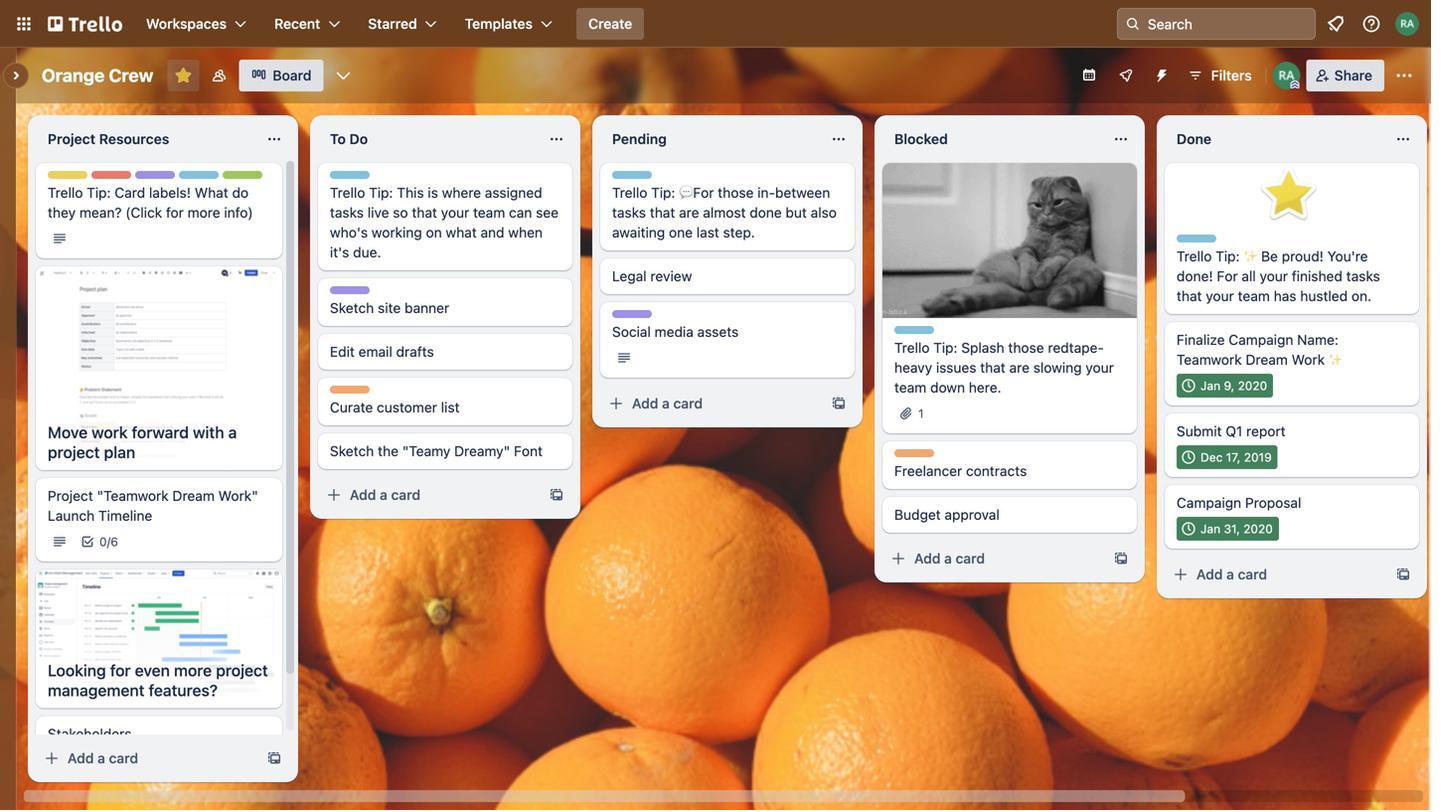 Task type: locate. For each thing, give the bounding box(es) containing it.
card down stakeholders
[[109, 750, 138, 767]]

tip: up for
[[1216, 248, 1240, 264]]

more up features?
[[174, 661, 212, 680]]

1 horizontal spatial for
[[166, 204, 184, 221]]

ruby anderson (rubyanderson7) image
[[1396, 12, 1420, 36], [1273, 62, 1301, 89]]

submit
[[1177, 423, 1223, 439]]

starred
[[368, 15, 417, 32]]

priority design team
[[91, 172, 209, 186]]

for
[[166, 204, 184, 221], [110, 661, 131, 680]]

2020 right "31,"
[[1244, 522, 1274, 536]]

1 vertical spatial design
[[330, 287, 370, 301]]

more down what
[[188, 204, 220, 221]]

jan for finalize
[[1201, 379, 1221, 393]]

a down media
[[662, 395, 670, 412]]

add down the sketch the "teamy dreamy" font
[[350, 487, 376, 503]]

dream left work
[[1246, 351, 1289, 368]]

jan 31, 2020
[[1201, 522, 1274, 536]]

0 horizontal spatial dream
[[173, 488, 215, 504]]

tasks
[[330, 204, 364, 221], [613, 204, 646, 221], [1347, 268, 1381, 284]]

1 vertical spatial jan
[[1201, 522, 1221, 536]]

add a card button down the jan 31, 2020 at right
[[1165, 559, 1388, 591]]

what
[[195, 184, 228, 201]]

0 horizontal spatial those
[[718, 184, 754, 201]]

2020 inside jan 31, 2020 checkbox
[[1244, 522, 1274, 536]]

0 vertical spatial ✨
[[1244, 248, 1258, 264]]

0 horizontal spatial ✨
[[1244, 248, 1258, 264]]

dec 17, 2019
[[1201, 450, 1272, 464]]

looking for even more project management features?
[[48, 661, 268, 700]]

sketch the "teamy dreamy" font
[[330, 443, 543, 459]]

tasks up who's
[[330, 204, 364, 221]]

1 vertical spatial color: orange, title: "one more step" element
[[895, 449, 935, 457]]

1 vertical spatial color: purple, title: "design team" element
[[330, 286, 404, 301]]

1 sketch from the top
[[330, 300, 374, 316]]

1 horizontal spatial team
[[373, 287, 404, 301]]

color: sky, title: "trello tip" element for trello tip: this is where assigned tasks live so that your team can see who's working on what and when it's due.
[[330, 171, 384, 186]]

jan for campaign
[[1201, 522, 1221, 536]]

add a card button down stakeholders
[[36, 743, 259, 775]]

jan 9, 2020
[[1201, 379, 1268, 393]]

1 horizontal spatial color: purple, title: "design team" element
[[330, 286, 404, 301]]

for up management
[[110, 661, 131, 680]]

are inside trello tip trello tip: splash those redtape- heavy issues that are slowing your team down here.
[[1010, 359, 1030, 376]]

design for social
[[613, 311, 652, 325]]

issues
[[937, 359, 977, 376]]

project up "color: yellow, title: "copy request"" element
[[48, 131, 96, 147]]

1 vertical spatial ✨
[[1329, 351, 1343, 368]]

color: orange, title: "one more step" element
[[330, 386, 370, 394], [895, 449, 935, 457]]

customer
[[377, 399, 437, 416]]

a inside move work forward with a project plan
[[228, 423, 237, 442]]

project resources
[[48, 131, 169, 147]]

tip for trello tip: 💬for those in-between tasks that are almost done but also awaiting one last step.
[[648, 172, 666, 186]]

a right with at left bottom
[[228, 423, 237, 442]]

project inside text box
[[48, 131, 96, 147]]

team down heavy
[[895, 379, 927, 396]]

all
[[1242, 268, 1257, 284]]

more inside trello tip: card labels! what do they mean? (click for more info)
[[188, 204, 220, 221]]

2 sketch from the top
[[330, 443, 374, 459]]

1 horizontal spatial tasks
[[613, 204, 646, 221]]

for down labels!
[[166, 204, 184, 221]]

add down budget
[[915, 550, 941, 567]]

a down the
[[380, 487, 388, 503]]

design inside design team social media assets
[[613, 311, 652, 325]]

2 horizontal spatial team
[[1239, 288, 1271, 304]]

1 horizontal spatial color: orange, title: "one more step" element
[[895, 449, 935, 457]]

calendar power-up image
[[1082, 67, 1098, 83]]

project down move at left bottom
[[48, 443, 100, 462]]

team inside design team sketch site banner
[[373, 287, 404, 301]]

create button
[[577, 8, 644, 40]]

1 vertical spatial team
[[373, 287, 404, 301]]

jan inside checkbox
[[1201, 522, 1221, 536]]

that down is
[[412, 204, 437, 221]]

2 vertical spatial team
[[656, 311, 686, 325]]

0 vertical spatial campaign
[[1229, 332, 1294, 348]]

tip inside trello tip trello tip: 💬for those in-between tasks that are almost done but also awaiting one last step.
[[648, 172, 666, 186]]

team for where
[[473, 204, 505, 221]]

team inside design team social media assets
[[656, 311, 686, 325]]

color: purple, title: "design team" element
[[135, 171, 209, 186], [330, 286, 404, 301], [613, 310, 686, 325]]

freelancer contracts link
[[895, 461, 1126, 481]]

card for trello tip: 💬for those in-between tasks that are almost done but also awaiting one last step.
[[674, 395, 703, 412]]

2020 right 9,
[[1239, 379, 1268, 393]]

more inside looking for even more project management features?
[[174, 661, 212, 680]]

and
[[481, 224, 505, 241]]

has
[[1274, 288, 1297, 304]]

legal
[[613, 268, 647, 284]]

trello
[[179, 172, 211, 186], [330, 172, 362, 186], [613, 172, 645, 186], [48, 184, 83, 201], [330, 184, 365, 201], [613, 184, 648, 201], [1177, 236, 1209, 250], [1177, 248, 1213, 264], [895, 327, 927, 341], [895, 340, 930, 356]]

team inside trello tip trello tip: this is where assigned tasks live so that your team can see who's working on what and when it's due.
[[473, 204, 505, 221]]

To Do text field
[[318, 123, 537, 155]]

those inside trello tip trello tip: splash those redtape- heavy issues that are slowing your team down here.
[[1009, 340, 1045, 356]]

2 horizontal spatial tasks
[[1347, 268, 1381, 284]]

1 horizontal spatial dream
[[1246, 351, 1289, 368]]

are left slowing
[[1010, 359, 1030, 376]]

1 vertical spatial are
[[1010, 359, 1030, 376]]

tip: left "💬for"
[[652, 184, 676, 201]]

project up launch at the bottom left of the page
[[48, 488, 93, 504]]

tip inside trello tip trello tip: this is where assigned tasks live so that your team can see who's working on what and when it's due.
[[365, 172, 384, 186]]

a for blocked
[[945, 550, 952, 567]]

2 horizontal spatial color: purple, title: "design team" element
[[613, 310, 686, 325]]

trello tip trello tip: splash those redtape- heavy issues that are slowing your team down here.
[[895, 327, 1115, 396]]

ruby anderson (rubyanderson7) image right filters
[[1273, 62, 1301, 89]]

0 notifications image
[[1324, 12, 1348, 36]]

this
[[397, 184, 424, 201]]

curate customer list link
[[330, 398, 561, 418]]

0 vertical spatial more
[[188, 204, 220, 221]]

templates
[[465, 15, 533, 32]]

do
[[232, 184, 249, 201]]

0 vertical spatial color: orange, title: "one more step" element
[[330, 386, 370, 394]]

campaign down has
[[1229, 332, 1294, 348]]

tip: inside trello tip trello tip: ✨ be proud! you're done! for all your finished tasks that your team has hustled on.
[[1216, 248, 1240, 264]]

1 horizontal spatial design
[[330, 287, 370, 301]]

legal review link
[[613, 266, 843, 286]]

1 vertical spatial project
[[216, 661, 268, 680]]

2 vertical spatial design
[[613, 311, 652, 325]]

a down "31,"
[[1227, 566, 1235, 583]]

add a card down budget approval
[[915, 550, 985, 567]]

splash
[[962, 340, 1005, 356]]

1 project from the top
[[48, 131, 96, 147]]

2 jan from the top
[[1201, 522, 1221, 536]]

mean?
[[80, 204, 122, 221]]

add for trello tip: card labels! what do they mean? (click for more info)
[[68, 750, 94, 767]]

add down social
[[632, 395, 659, 412]]

for inside looking for even more project management features?
[[110, 661, 131, 680]]

2 horizontal spatial team
[[656, 311, 686, 325]]

that inside trello tip trello tip: 💬for those in-between tasks that are almost done but also awaiting one last step.
[[650, 204, 676, 221]]

back to home image
[[48, 8, 122, 40]]

1
[[919, 407, 924, 421]]

color: sky, title: "trello tip" element
[[179, 171, 232, 186], [330, 171, 384, 186], [613, 171, 666, 186], [1177, 235, 1231, 250], [895, 326, 948, 341]]

power ups image
[[1118, 68, 1134, 84]]

that up the one
[[650, 204, 676, 221]]

open information menu image
[[1362, 14, 1382, 34]]

2 project from the top
[[48, 488, 93, 504]]

campaign
[[1229, 332, 1294, 348], [1177, 495, 1242, 511]]

0 vertical spatial color: purple, title: "design team" element
[[135, 171, 209, 186]]

tasks up on.
[[1347, 268, 1381, 284]]

more
[[188, 204, 220, 221], [174, 661, 212, 680]]

team inside trello tip trello tip: splash those redtape- heavy issues that are slowing your team down here.
[[895, 379, 927, 396]]

0 horizontal spatial design
[[135, 172, 175, 186]]

that up here.
[[981, 359, 1006, 376]]

color: purple, title: "design team" element for social media assets
[[613, 310, 686, 325]]

add a card button for trello tip: this is where assigned tasks live so that your team can see who's working on what and when it's due.
[[318, 479, 541, 511]]

sketch left site
[[330, 300, 374, 316]]

0 vertical spatial project
[[48, 443, 100, 462]]

freelancer
[[895, 463, 963, 479]]

2 vertical spatial color: purple, title: "design team" element
[[613, 310, 686, 325]]

add a card down media
[[632, 395, 703, 412]]

card down media
[[674, 395, 703, 412]]

color: lime, title: "halp" element
[[223, 171, 263, 186]]

are down "💬for"
[[679, 204, 700, 221]]

0 vertical spatial sketch
[[330, 300, 374, 316]]

color: orange, title: "one more step" element up freelancer
[[895, 449, 935, 457]]

✨ left be
[[1244, 248, 1258, 264]]

card down approval
[[956, 550, 985, 567]]

add for trello tip: 💬for those in-between tasks that are almost done but also awaiting one last step.
[[632, 395, 659, 412]]

0 horizontal spatial ruby anderson (rubyanderson7) image
[[1273, 62, 1301, 89]]

Blocked text field
[[883, 123, 1102, 155]]

see
[[536, 204, 559, 221]]

last
[[697, 224, 720, 241]]

team for sketch
[[373, 287, 404, 301]]

assets
[[698, 324, 739, 340]]

add a card down the
[[350, 487, 421, 503]]

list
[[441, 399, 460, 416]]

tip: for trello tip: 💬for those in-between tasks that are almost done but also awaiting one last step.
[[652, 184, 676, 201]]

project inside project "teamwork dream work" launch timeline
[[48, 488, 93, 504]]

done!
[[1177, 268, 1214, 284]]

1 vertical spatial more
[[174, 661, 212, 680]]

done
[[1177, 131, 1212, 147]]

1 vertical spatial those
[[1009, 340, 1045, 356]]

project
[[48, 131, 96, 147], [48, 488, 93, 504]]

automation image
[[1146, 60, 1174, 88]]

plan
[[104, 443, 135, 462]]

team down 'all'
[[1239, 288, 1271, 304]]

where
[[442, 184, 481, 201]]

jan inside checkbox
[[1201, 379, 1221, 393]]

1 vertical spatial sketch
[[330, 443, 374, 459]]

create from template… image for pending
[[831, 396, 847, 412]]

submit q1 report
[[1177, 423, 1286, 439]]

Done text field
[[1165, 123, 1384, 155]]

1 vertical spatial team
[[1239, 288, 1271, 304]]

to
[[330, 131, 346, 147]]

dream left work"
[[173, 488, 215, 504]]

✨ inside the finalize campaign name: teamwork dream work ✨
[[1329, 351, 1343, 368]]

sketch site banner link
[[330, 298, 561, 318]]

a for pending
[[662, 395, 670, 412]]

priority
[[91, 172, 133, 186]]

0 vertical spatial team
[[473, 204, 505, 221]]

color: purple, title: "design team" element for sketch site banner
[[330, 286, 404, 301]]

0 vertical spatial dream
[[1246, 351, 1289, 368]]

work
[[92, 423, 128, 442]]

awaiting
[[613, 224, 665, 241]]

so
[[393, 204, 408, 221]]

Project Resources text field
[[36, 123, 255, 155]]

dream
[[1246, 351, 1289, 368], [173, 488, 215, 504]]

✨ down name:
[[1329, 351, 1343, 368]]

those for almost
[[718, 184, 754, 201]]

2 horizontal spatial design
[[613, 311, 652, 325]]

color: orange, title: "one more step" element for freelancer
[[895, 449, 935, 457]]

ruby anderson (rubyanderson7) image right the open information menu icon
[[1396, 12, 1420, 36]]

0 vertical spatial those
[[718, 184, 754, 201]]

sketch
[[330, 300, 374, 316], [330, 443, 374, 459]]

team left halp at the left of page
[[178, 172, 209, 186]]

pending
[[613, 131, 667, 147]]

finalize
[[1177, 332, 1226, 348]]

create from template… image
[[831, 396, 847, 412], [549, 487, 565, 503], [1114, 551, 1130, 567], [266, 751, 282, 767]]

tip: up live
[[369, 184, 393, 201]]

1 vertical spatial project
[[48, 488, 93, 504]]

design inside design team sketch site banner
[[330, 287, 370, 301]]

1 horizontal spatial team
[[895, 379, 927, 396]]

tip inside trello tip trello tip: ✨ be proud! you're done! for all your finished tasks that your team has hustled on.
[[1213, 236, 1231, 250]]

color: sky, title: "trello tip" element for trello tip: splash those redtape- heavy issues that are slowing your team down here.
[[895, 326, 948, 341]]

your
[[441, 204, 470, 221], [1260, 268, 1289, 284], [1206, 288, 1235, 304], [1086, 359, 1115, 376]]

your down be
[[1260, 268, 1289, 284]]

star image
[[1258, 163, 1322, 227]]

0 horizontal spatial team
[[473, 204, 505, 221]]

tip: inside trello tip trello tip: splash those redtape- heavy issues that are slowing your team down here.
[[934, 340, 958, 356]]

0 vertical spatial team
[[178, 172, 209, 186]]

those up almost
[[718, 184, 754, 201]]

jan left 9,
[[1201, 379, 1221, 393]]

2019
[[1245, 450, 1272, 464]]

show menu image
[[1395, 66, 1415, 86]]

tip: inside trello tip trello tip: 💬for those in-between tasks that are almost done but also awaiting one last step.
[[652, 184, 676, 201]]

💬for
[[679, 184, 714, 201]]

one
[[669, 224, 693, 241]]

tasks for live
[[330, 204, 364, 221]]

0 vertical spatial jan
[[1201, 379, 1221, 393]]

create from template… image for to do
[[549, 487, 565, 503]]

1 vertical spatial 2020
[[1244, 522, 1274, 536]]

are for almost
[[679, 204, 700, 221]]

legal review
[[613, 268, 692, 284]]

add a card down stakeholders
[[68, 750, 138, 767]]

0 horizontal spatial are
[[679, 204, 700, 221]]

are inside trello tip trello tip: 💬for those in-between tasks that are almost done but also awaiting one last step.
[[679, 204, 700, 221]]

trello tip: 💬for those in-between tasks that are almost done but also awaiting one last step. link
[[613, 183, 843, 243]]

1 horizontal spatial ✨
[[1329, 351, 1343, 368]]

2020 for proposal
[[1244, 522, 1274, 536]]

project up features?
[[216, 661, 268, 680]]

board
[[273, 67, 312, 84]]

a down budget approval
[[945, 550, 952, 567]]

submit q1 report link
[[1177, 422, 1408, 441]]

trello tip halp
[[179, 172, 249, 186]]

tip: up mean?
[[87, 184, 111, 201]]

2020
[[1239, 379, 1268, 393], [1244, 522, 1274, 536]]

card down the
[[391, 487, 421, 503]]

customize views image
[[334, 66, 354, 86]]

your down redtape-
[[1086, 359, 1115, 376]]

for inside trello tip: card labels! what do they mean? (click for more info)
[[166, 204, 184, 221]]

workspaces button
[[134, 8, 259, 40]]

Search field
[[1142, 9, 1316, 39]]

move work forward with a project plan
[[48, 423, 237, 462]]

tasks inside trello tip trello tip: 💬for those in-between tasks that are almost done but also awaiting one last step.
[[613, 204, 646, 221]]

what
[[446, 224, 477, 241]]

tip: inside trello tip trello tip: this is where assigned tasks live so that your team can see who's working on what and when it's due.
[[369, 184, 393, 201]]

add a card button down assets
[[601, 388, 823, 420]]

a for to do
[[380, 487, 388, 503]]

9,
[[1224, 379, 1235, 393]]

1 horizontal spatial project
[[216, 661, 268, 680]]

launch
[[48, 508, 95, 524]]

1 vertical spatial for
[[110, 661, 131, 680]]

color: orange, title: "one more step" element up curate
[[330, 386, 370, 394]]

1 horizontal spatial ruby anderson (rubyanderson7) image
[[1396, 12, 1420, 36]]

add a card down "31,"
[[1197, 566, 1268, 583]]

sketch left the
[[330, 443, 374, 459]]

trello tip trello tip: this is where assigned tasks live so that your team can see who's working on what and when it's due.
[[330, 172, 559, 261]]

card
[[674, 395, 703, 412], [391, 487, 421, 503], [956, 550, 985, 567], [1238, 566, 1268, 583], [109, 750, 138, 767]]

tasks up awaiting
[[613, 204, 646, 221]]

campaign up jan 31, 2020 checkbox
[[1177, 495, 1242, 511]]

that down done!
[[1177, 288, 1203, 304]]

jan left "31,"
[[1201, 522, 1221, 536]]

0 horizontal spatial tasks
[[330, 204, 364, 221]]

0 vertical spatial 2020
[[1239, 379, 1268, 393]]

a for done
[[1227, 566, 1235, 583]]

1 horizontal spatial those
[[1009, 340, 1045, 356]]

work
[[1292, 351, 1326, 368]]

tip: up issues
[[934, 340, 958, 356]]

0 vertical spatial for
[[166, 204, 184, 221]]

0 horizontal spatial color: orange, title: "one more step" element
[[330, 386, 370, 394]]

2020 inside jan 9, 2020 checkbox
[[1239, 379, 1268, 393]]

color: yellow, title: "copy request" element
[[48, 171, 88, 179]]

0 / 6
[[99, 535, 118, 549]]

orange crew
[[42, 65, 153, 86]]

those up slowing
[[1009, 340, 1045, 356]]

those inside trello tip trello tip: 💬for those in-between tasks that are almost done but also awaiting one last step.
[[718, 184, 754, 201]]

team right social
[[656, 311, 686, 325]]

0 horizontal spatial project
[[48, 443, 100, 462]]

your inside trello tip trello tip: this is where assigned tasks live so that your team can see who's working on what and when it's due.
[[441, 204, 470, 221]]

tip for trello tip: this is where assigned tasks live so that your team can see who's working on what and when it's due.
[[365, 172, 384, 186]]

2 vertical spatial team
[[895, 379, 927, 396]]

site
[[378, 300, 401, 316]]

trello tip: splash those redtape- heavy issues that are slowing your team down here. link
[[895, 338, 1126, 398]]

0 vertical spatial ruby anderson (rubyanderson7) image
[[1396, 12, 1420, 36]]

add a card button down "teamy
[[318, 479, 541, 511]]

0 vertical spatial project
[[48, 131, 96, 147]]

your up what
[[441, 204, 470, 221]]

tip: inside trello tip: card labels! what do they mean? (click for more info)
[[87, 184, 111, 201]]

edit email drafts
[[330, 344, 434, 360]]

a down stakeholders
[[98, 750, 105, 767]]

share button
[[1307, 60, 1385, 91]]

1 jan from the top
[[1201, 379, 1221, 393]]

team for redtape-
[[895, 379, 927, 396]]

freelancer contracts
[[895, 463, 1027, 479]]

card for trello tip: card labels! what do they mean? (click for more info)
[[109, 750, 138, 767]]

add down stakeholders
[[68, 750, 94, 767]]

color: sky, title: "trello tip" element for trello tip: ✨ be proud! you're done! for all your finished tasks that your team has hustled on.
[[1177, 235, 1231, 250]]

they
[[48, 204, 76, 221]]

0 vertical spatial are
[[679, 204, 700, 221]]

design
[[135, 172, 175, 186], [330, 287, 370, 301], [613, 311, 652, 325]]

team up and at the top left of the page
[[473, 204, 505, 221]]

card down the jan 31, 2020 at right
[[1238, 566, 1268, 583]]

team left banner
[[373, 287, 404, 301]]

1 horizontal spatial are
[[1010, 359, 1030, 376]]

0 horizontal spatial for
[[110, 661, 131, 680]]

1 vertical spatial campaign
[[1177, 495, 1242, 511]]

sketch the "teamy dreamy" font link
[[330, 441, 561, 461]]

tasks inside trello tip trello tip: this is where assigned tasks live so that your team can see who's working on what and when it's due.
[[330, 204, 364, 221]]

dream inside project "teamwork dream work" launch timeline
[[173, 488, 215, 504]]

1 vertical spatial dream
[[173, 488, 215, 504]]

add a card for trello tip: 💬for those in-between tasks that are almost done but also awaiting one last step.
[[632, 395, 703, 412]]

trello tip: ✨ be proud! you're done! for all your finished tasks that your team has hustled on. link
[[1177, 247, 1408, 306]]

project inside looking for even more project management features?
[[216, 661, 268, 680]]



Task type: describe. For each thing, give the bounding box(es) containing it.
budget
[[895, 507, 941, 523]]

project "teamwork dream work" launch timeline
[[48, 488, 258, 524]]

edit email drafts link
[[330, 342, 561, 362]]

Dec 17, 2019 checkbox
[[1177, 445, 1278, 469]]

add a card button down budget approval link
[[883, 543, 1106, 575]]

live
[[368, 204, 389, 221]]

campaign inside the finalize campaign name: teamwork dream work ✨
[[1229, 332, 1294, 348]]

trello tip trello tip: 💬for those in-between tasks that are almost done but also awaiting one last step.
[[613, 172, 837, 241]]

between
[[776, 184, 831, 201]]

name:
[[1298, 332, 1339, 348]]

down
[[931, 379, 966, 396]]

color: sky, title: "trello tip" element for trello tip: 💬for those in-between tasks that are almost done but also awaiting one last step.
[[613, 171, 666, 186]]

recent
[[274, 15, 320, 32]]

0 horizontal spatial team
[[178, 172, 209, 186]]

teamwork
[[1177, 351, 1243, 368]]

contracts
[[967, 463, 1027, 479]]

1 vertical spatial ruby anderson (rubyanderson7) image
[[1273, 62, 1301, 89]]

working
[[372, 224, 422, 241]]

social media assets link
[[613, 322, 843, 342]]

recent button
[[263, 8, 352, 40]]

tip: for trello tip: ✨ be proud! you're done! for all your finished tasks that your team has hustled on.
[[1216, 248, 1240, 264]]

are for slowing
[[1010, 359, 1030, 376]]

Board name text field
[[32, 60, 163, 91]]

with
[[193, 423, 224, 442]]

"teamy
[[402, 443, 451, 459]]

proposal
[[1246, 495, 1302, 511]]

on.
[[1352, 288, 1372, 304]]

q1
[[1226, 423, 1243, 439]]

blocked
[[895, 131, 948, 147]]

trello tip: card labels! what do they mean? (click for more info)
[[48, 184, 253, 221]]

budget approval
[[895, 507, 1000, 523]]

budget approval link
[[895, 505, 1126, 525]]

color: red, title: "priority" element
[[91, 171, 133, 186]]

0 vertical spatial design
[[135, 172, 175, 186]]

management
[[48, 681, 145, 700]]

social
[[613, 324, 651, 340]]

tip for trello tip: ✨ be proud! you're done! for all your finished tasks that your team has hustled on.
[[1213, 236, 1231, 250]]

email
[[359, 344, 393, 360]]

finalize campaign name: teamwork dream work ✨
[[1177, 332, 1343, 368]]

create from template… image for blocked
[[1114, 551, 1130, 567]]

create from template… image for project resources
[[266, 751, 282, 767]]

workspace visible image
[[211, 68, 227, 84]]

filters button
[[1182, 60, 1259, 91]]

who's
[[330, 224, 368, 241]]

that inside trello tip trello tip: this is where assigned tasks live so that your team can see who's working on what and when it's due.
[[412, 204, 437, 221]]

primary element
[[0, 0, 1432, 48]]

also
[[811, 204, 837, 221]]

Jan 9, 2020 checkbox
[[1177, 374, 1274, 398]]

step.
[[723, 224, 755, 241]]

board link
[[239, 60, 324, 91]]

even
[[135, 661, 170, 680]]

resources
[[99, 131, 169, 147]]

for
[[1217, 268, 1239, 284]]

that inside trello tip trello tip: splash those redtape- heavy issues that are slowing your team down here.
[[981, 359, 1006, 376]]

6
[[111, 535, 118, 549]]

design team social media assets
[[613, 311, 739, 340]]

that inside trello tip trello tip: ✨ be proud! you're done! for all your finished tasks that your team has hustled on.
[[1177, 288, 1203, 304]]

banner
[[405, 300, 450, 316]]

add a card for trello tip: this is where assigned tasks live so that your team can see who's working on what and when it's due.
[[350, 487, 421, 503]]

search image
[[1126, 16, 1142, 32]]

/
[[107, 535, 111, 549]]

tip inside trello tip trello tip: splash those redtape- heavy issues that are slowing your team down here.
[[930, 327, 948, 341]]

✨ inside trello tip trello tip: ✨ be proud! you're done! for all your finished tasks that your team has hustled on.
[[1244, 248, 1258, 264]]

trello tip trello tip: ✨ be proud! you're done! for all your finished tasks that your team has hustled on.
[[1177, 236, 1381, 304]]

crew
[[109, 65, 153, 86]]

info)
[[224, 204, 253, 221]]

tasks for that
[[613, 204, 646, 221]]

Jan 31, 2020 checkbox
[[1177, 517, 1280, 541]]

heavy
[[895, 359, 933, 376]]

team for social
[[656, 311, 686, 325]]

halp
[[223, 172, 249, 186]]

this member is an admin of this board. image
[[1291, 81, 1300, 89]]

add a card button for trello tip: 💬for those in-between tasks that are almost done but also awaiting one last step.
[[601, 388, 823, 420]]

those for slowing
[[1009, 340, 1045, 356]]

redtape-
[[1048, 340, 1105, 356]]

a for project resources
[[98, 750, 105, 767]]

sketch inside design team sketch site banner
[[330, 300, 374, 316]]

card for trello tip: this is where assigned tasks live so that your team can see who's working on what and when it's due.
[[391, 487, 421, 503]]

team inside trello tip trello tip: ✨ be proud! you're done! for all your finished tasks that your team has hustled on.
[[1239, 288, 1271, 304]]

here.
[[969, 379, 1002, 396]]

due.
[[353, 244, 381, 261]]

2020 for campaign
[[1239, 379, 1268, 393]]

trello inside trello tip: card labels! what do they mean? (click for more info)
[[48, 184, 83, 201]]

in-
[[758, 184, 776, 201]]

add down jan 31, 2020 checkbox
[[1197, 566, 1223, 583]]

project inside move work forward with a project plan
[[48, 443, 100, 462]]

curate customer list
[[330, 399, 460, 416]]

review
[[651, 268, 692, 284]]

project for project resources
[[48, 131, 96, 147]]

0 horizontal spatial color: purple, title: "design team" element
[[135, 171, 209, 186]]

be
[[1262, 248, 1279, 264]]

edit
[[330, 344, 355, 360]]

add a card for trello tip: card labels! what do they mean? (click for more info)
[[68, 750, 138, 767]]

your down for
[[1206, 288, 1235, 304]]

0
[[99, 535, 107, 549]]

looking
[[48, 661, 106, 680]]

do
[[350, 131, 368, 147]]

finished
[[1292, 268, 1343, 284]]

media
[[655, 324, 694, 340]]

add a card button for trello tip: card labels! what do they mean? (click for more info)
[[36, 743, 259, 775]]

create
[[589, 15, 633, 32]]

design for sketch
[[330, 287, 370, 301]]

workspaces
[[146, 15, 227, 32]]

tip: for trello tip: this is where assigned tasks live so that your team can see who's working on what and when it's due.
[[369, 184, 393, 201]]

project for project "teamwork dream work" launch timeline
[[48, 488, 93, 504]]

labels!
[[149, 184, 191, 201]]

dreamy"
[[454, 443, 510, 459]]

(click
[[126, 204, 162, 221]]

color: orange, title: "one more step" element for curate
[[330, 386, 370, 394]]

is
[[428, 184, 438, 201]]

move work forward with a project plan link
[[36, 415, 282, 470]]

Pending text field
[[601, 123, 819, 155]]

"teamwork
[[97, 488, 169, 504]]

starred button
[[356, 8, 449, 40]]

your inside trello tip trello tip: splash those redtape- heavy issues that are slowing your team down here.
[[1086, 359, 1115, 376]]

create from template… image
[[1396, 567, 1412, 583]]

timeline
[[98, 508, 152, 524]]

features?
[[149, 681, 218, 700]]

you're
[[1328, 248, 1369, 264]]

to do
[[330, 131, 368, 147]]

dream inside the finalize campaign name: teamwork dream work ✨
[[1246, 351, 1289, 368]]

orange
[[42, 65, 105, 86]]

tasks inside trello tip trello tip: ✨ be proud! you're done! for all your finished tasks that your team has hustled on.
[[1347, 268, 1381, 284]]

31,
[[1224, 522, 1241, 536]]

the
[[378, 443, 399, 459]]

star or unstar board image
[[174, 66, 193, 85]]

project "teamwork dream work" launch timeline link
[[48, 486, 270, 526]]

add for trello tip: this is where assigned tasks live so that your team can see who's working on what and when it's due.
[[350, 487, 376, 503]]



Task type: vqa. For each thing, say whether or not it's contained in the screenshot.
Agenda
no



